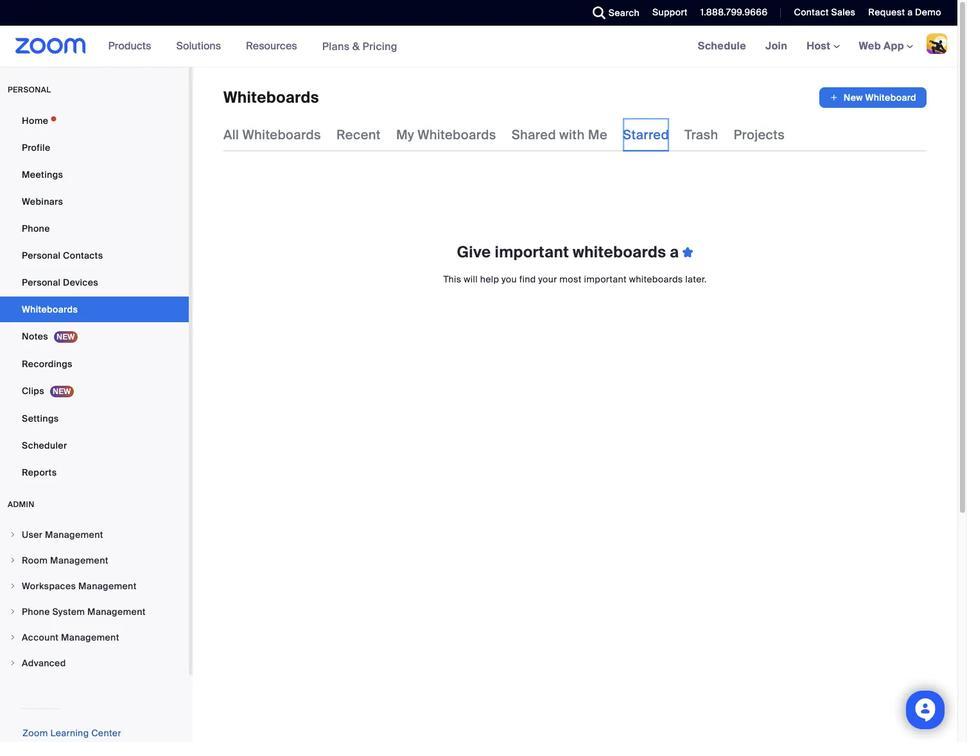 Task type: describe. For each thing, give the bounding box(es) containing it.
personal contacts
[[22, 250, 103, 261]]

right image for room
[[9, 557, 17, 565]]

admin
[[8, 500, 35, 510]]

schedule
[[698, 39, 747, 53]]

scheduler link
[[0, 433, 189, 459]]

system
[[52, 606, 85, 618]]

web app
[[859, 39, 904, 53]]

later.
[[686, 274, 707, 285]]

meetings navigation
[[688, 26, 958, 67]]

zoom learning center link
[[22, 728, 121, 739]]

&
[[352, 40, 360, 53]]

search button
[[583, 0, 643, 26]]

zoom learning center
[[22, 728, 121, 739]]

profile
[[22, 142, 50, 154]]

phone link
[[0, 216, 189, 242]]

personal devices
[[22, 277, 98, 288]]

whiteboards right my
[[418, 127, 496, 143]]

contacts
[[63, 250, 103, 261]]

room
[[22, 555, 48, 567]]

center
[[91, 728, 121, 739]]

reports link
[[0, 460, 189, 486]]

whiteboards link
[[0, 297, 189, 322]]

solutions button
[[176, 26, 227, 67]]

plans & pricing
[[322, 40, 398, 53]]

my whiteboards
[[396, 127, 496, 143]]

1 vertical spatial whiteboards
[[629, 274, 683, 285]]

starred
[[623, 127, 669, 143]]

search
[[609, 7, 640, 19]]

learning
[[50, 728, 89, 739]]

admin menu menu
[[0, 523, 189, 677]]

me
[[588, 127, 608, 143]]

notes link
[[0, 324, 189, 350]]

products
[[108, 39, 151, 53]]

schedule link
[[688, 26, 756, 67]]

advanced
[[22, 658, 66, 669]]

meetings
[[22, 169, 63, 181]]

home link
[[0, 108, 189, 134]]

right image for workspaces management
[[9, 583, 17, 590]]

phone for phone system management
[[22, 606, 50, 618]]

all
[[224, 127, 239, 143]]

user
[[22, 529, 43, 541]]

right image inside advanced menu item
[[9, 660, 17, 667]]

user management
[[22, 529, 103, 541]]

give
[[457, 242, 491, 262]]

whiteboards application
[[224, 87, 927, 108]]

webinars
[[22, 196, 63, 208]]

personal devices link
[[0, 270, 189, 296]]

shared
[[512, 127, 556, 143]]

workspaces management menu item
[[0, 574, 189, 599]]

account management menu item
[[0, 626, 189, 650]]

meetings link
[[0, 162, 189, 188]]

account management
[[22, 632, 119, 644]]

whiteboard
[[866, 92, 917, 103]]

recent
[[337, 127, 381, 143]]

home
[[22, 115, 48, 127]]

notes
[[22, 331, 48, 342]]

web
[[859, 39, 881, 53]]

settings link
[[0, 406, 189, 432]]

room management
[[22, 555, 108, 567]]

host
[[807, 39, 834, 53]]

will
[[464, 274, 478, 285]]

new whiteboard
[[844, 92, 917, 103]]

pricing
[[363, 40, 398, 53]]

personal for personal devices
[[22, 277, 61, 288]]

sales
[[832, 6, 856, 18]]

user management menu item
[[0, 523, 189, 547]]



Task type: locate. For each thing, give the bounding box(es) containing it.
phone down webinars
[[22, 223, 50, 234]]

resources
[[246, 39, 297, 53]]

plans & pricing link
[[322, 40, 398, 53], [322, 40, 398, 53]]

1 vertical spatial a
[[670, 242, 679, 262]]

plans
[[322, 40, 350, 53]]

banner
[[0, 26, 958, 67]]

0 vertical spatial personal
[[22, 250, 61, 261]]

profile link
[[0, 135, 189, 161]]

1 horizontal spatial important
[[584, 274, 627, 285]]

whiteboards right all
[[242, 127, 321, 143]]

0 vertical spatial right image
[[9, 531, 17, 539]]

right image left account
[[9, 634, 17, 642]]

phone system management menu item
[[0, 600, 189, 624]]

with
[[560, 127, 585, 143]]

phone inside menu item
[[22, 606, 50, 618]]

clips
[[22, 385, 44, 397]]

support link
[[643, 0, 691, 26], [653, 6, 688, 18]]

app
[[884, 39, 904, 53]]

0 vertical spatial phone
[[22, 223, 50, 234]]

join
[[766, 39, 788, 53]]

1 vertical spatial personal
[[22, 277, 61, 288]]

right image left advanced
[[9, 660, 17, 667]]

whiteboards
[[573, 242, 666, 262], [629, 274, 683, 285]]

right image for account
[[9, 634, 17, 642]]

my
[[396, 127, 414, 143]]

right image inside workspaces management "menu item"
[[9, 583, 17, 590]]

1 vertical spatial phone
[[22, 606, 50, 618]]

management inside menu item
[[61, 632, 119, 644]]

0 horizontal spatial important
[[495, 242, 569, 262]]

4 right image from the top
[[9, 660, 17, 667]]

right image left user
[[9, 531, 17, 539]]

2 personal from the top
[[22, 277, 61, 288]]

personal for personal contacts
[[22, 250, 61, 261]]

contact
[[794, 6, 829, 18]]

find
[[519, 274, 536, 285]]

1 personal from the top
[[22, 250, 61, 261]]

settings
[[22, 413, 59, 425]]

phone up account
[[22, 606, 50, 618]]

0 horizontal spatial a
[[670, 242, 679, 262]]

important
[[495, 242, 569, 262], [584, 274, 627, 285]]

management down workspaces management "menu item"
[[87, 606, 146, 618]]

scheduler
[[22, 440, 67, 452]]

2 right image from the top
[[9, 608, 17, 616]]

1.888.799.9666
[[701, 6, 768, 18]]

3 right image from the top
[[9, 634, 17, 642]]

trash
[[685, 127, 719, 143]]

support
[[653, 6, 688, 18]]

right image
[[9, 557, 17, 565], [9, 608, 17, 616], [9, 634, 17, 642], [9, 660, 17, 667]]

right image
[[9, 531, 17, 539], [9, 583, 17, 590]]

whiteboards up all whiteboards
[[224, 87, 319, 107]]

management up 'phone system management' menu item
[[78, 581, 137, 592]]

recordings
[[22, 358, 72, 370]]

management up room management
[[45, 529, 103, 541]]

1.888.799.9666 button
[[691, 0, 771, 26], [701, 6, 768, 18]]

new
[[844, 92, 863, 103]]

0 vertical spatial whiteboards
[[573, 242, 666, 262]]

new whiteboard button
[[820, 87, 927, 108]]

zoom
[[22, 728, 48, 739]]

profile picture image
[[927, 33, 948, 54]]

join link
[[756, 26, 797, 67]]

right image left room
[[9, 557, 17, 565]]

banner containing products
[[0, 26, 958, 67]]

webinars link
[[0, 189, 189, 215]]

whiteboards up this will help you find your most important whiteboards later.
[[573, 242, 666, 262]]

products button
[[108, 26, 157, 67]]

help
[[480, 274, 499, 285]]

right image inside account management menu item
[[9, 634, 17, 642]]

personal contacts link
[[0, 243, 189, 269]]

phone for phone
[[22, 223, 50, 234]]

1 right image from the top
[[9, 557, 17, 565]]

0 vertical spatial important
[[495, 242, 569, 262]]

management up workspaces management
[[50, 555, 108, 567]]

product information navigation
[[99, 26, 407, 67]]

right image for phone
[[9, 608, 17, 616]]

contact sales
[[794, 6, 856, 18]]

1 vertical spatial important
[[584, 274, 627, 285]]

reports
[[22, 467, 57, 479]]

a
[[908, 6, 913, 18], [670, 242, 679, 262]]

request a demo link
[[859, 0, 958, 26], [869, 6, 942, 18]]

this will help you find your most important whiteboards later.
[[444, 274, 707, 285]]

devices
[[63, 277, 98, 288]]

personal
[[8, 85, 51, 95]]

right image for user management
[[9, 531, 17, 539]]

you
[[502, 274, 517, 285]]

management for account management
[[61, 632, 119, 644]]

right image inside 'phone system management' menu item
[[9, 608, 17, 616]]

phone
[[22, 223, 50, 234], [22, 606, 50, 618]]

1 phone from the top
[[22, 223, 50, 234]]

recordings link
[[0, 351, 189, 377]]

personal
[[22, 250, 61, 261], [22, 277, 61, 288]]

management down 'phone system management' menu item
[[61, 632, 119, 644]]

whiteboards down personal devices
[[22, 304, 78, 315]]

advanced menu item
[[0, 651, 189, 676]]

account
[[22, 632, 59, 644]]

your
[[539, 274, 557, 285]]

1 right image from the top
[[9, 531, 17, 539]]

host button
[[807, 39, 840, 53]]

management for workspaces management
[[78, 581, 137, 592]]

whiteboards left later.
[[629, 274, 683, 285]]

whiteboards
[[224, 87, 319, 107], [242, 127, 321, 143], [418, 127, 496, 143], [22, 304, 78, 315]]

personal menu menu
[[0, 108, 189, 487]]

right image inside user management menu item
[[9, 531, 17, 539]]

shared with me
[[512, 127, 608, 143]]

personal down personal contacts
[[22, 277, 61, 288]]

tabs of all whiteboard page tab list
[[224, 118, 785, 152]]

right image left system
[[9, 608, 17, 616]]

give important whiteboards a
[[457, 242, 683, 262]]

most
[[560, 274, 582, 285]]

workspaces
[[22, 581, 76, 592]]

2 phone from the top
[[22, 606, 50, 618]]

management inside menu item
[[50, 555, 108, 567]]

management inside "menu item"
[[78, 581, 137, 592]]

projects
[[734, 127, 785, 143]]

all whiteboards
[[224, 127, 321, 143]]

personal up personal devices
[[22, 250, 61, 261]]

phone system management
[[22, 606, 146, 618]]

this
[[444, 274, 462, 285]]

add image
[[830, 91, 839, 104]]

1 vertical spatial right image
[[9, 583, 17, 590]]

management for user management
[[45, 529, 103, 541]]

management
[[45, 529, 103, 541], [50, 555, 108, 567], [78, 581, 137, 592], [87, 606, 146, 618], [61, 632, 119, 644]]

request
[[869, 6, 905, 18]]

important up find
[[495, 242, 569, 262]]

right image left "workspaces"
[[9, 583, 17, 590]]

0 vertical spatial a
[[908, 6, 913, 18]]

management for room management
[[50, 555, 108, 567]]

zoom logo image
[[15, 38, 86, 54]]

request a demo
[[869, 6, 942, 18]]

clips link
[[0, 378, 189, 405]]

1 horizontal spatial a
[[908, 6, 913, 18]]

demo
[[916, 6, 942, 18]]

right image inside room management menu item
[[9, 557, 17, 565]]

resources button
[[246, 26, 303, 67]]

room management menu item
[[0, 549, 189, 573]]

phone inside personal menu menu
[[22, 223, 50, 234]]

solutions
[[176, 39, 221, 53]]

2 right image from the top
[[9, 583, 17, 590]]

web app button
[[859, 39, 914, 53]]

workspaces management
[[22, 581, 137, 592]]

whiteboards inside whiteboards application
[[224, 87, 319, 107]]

important right most
[[584, 274, 627, 285]]

whiteboards inside whiteboards link
[[22, 304, 78, 315]]



Task type: vqa. For each thing, say whether or not it's contained in the screenshot.
the All Whiteboards
yes



